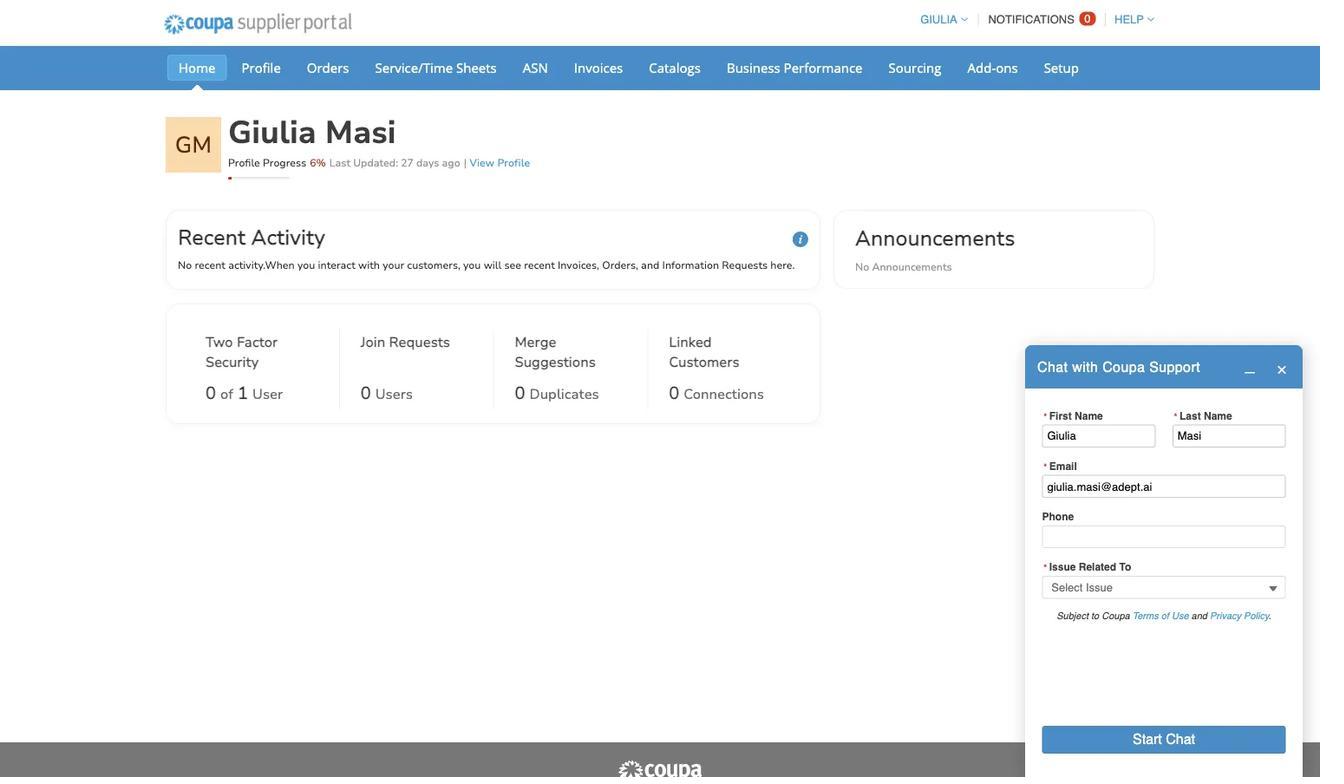 Task type: locate. For each thing, give the bounding box(es) containing it.
1 horizontal spatial requests
[[722, 258, 768, 272]]

here.
[[771, 258, 795, 272]]

no
[[178, 258, 192, 272], [856, 260, 870, 274]]

related
[[1079, 561, 1117, 573]]

0 down customers
[[669, 381, 680, 405]]

of left use
[[1162, 611, 1170, 622]]

giulia masi profile progress 6% last updated: 27 days ago | view profile
[[228, 111, 530, 170]]

activity.
[[228, 258, 265, 272]]

0 vertical spatial giulia
[[921, 13, 958, 26]]

profile inside 'link'
[[242, 59, 281, 76]]

0 vertical spatial coupa supplier portal image
[[153, 3, 363, 46]]

1 vertical spatial and
[[1192, 611, 1208, 622]]

add-ons link
[[957, 55, 1030, 81]]

recent right see
[[524, 258, 555, 272]]

0 horizontal spatial name
[[1075, 410, 1104, 422]]

of inside chat with coupa support dialog
[[1162, 611, 1170, 622]]

and right orders,
[[641, 258, 660, 272]]

last inside chat with coupa support dialog
[[1180, 410, 1201, 422]]

navigation containing notifications 0
[[913, 3, 1155, 36]]

0 left help
[[1085, 12, 1091, 25]]

0 duplicates
[[515, 381, 599, 405]]

requests left here. on the top
[[722, 258, 768, 272]]

requests right join
[[389, 333, 450, 352]]

0 for 0 duplicates
[[515, 381, 525, 405]]

None button
[[1043, 726, 1286, 754]]

None text field
[[1043, 425, 1156, 448], [1173, 425, 1286, 448], [1043, 475, 1286, 498], [1043, 425, 1156, 448], [1173, 425, 1286, 448], [1043, 475, 1286, 498]]

no right here. on the top
[[856, 260, 870, 274]]

asn
[[523, 59, 548, 76]]

privacy
[[1210, 611, 1242, 622]]

1 name from the left
[[1075, 410, 1104, 422]]

* for last
[[1174, 411, 1179, 421]]

0 horizontal spatial requests
[[389, 333, 450, 352]]

0 connections
[[669, 381, 764, 405]]

1 horizontal spatial giulia
[[921, 13, 958, 26]]

giulia up progress
[[228, 111, 316, 154]]

1 vertical spatial of
[[1162, 611, 1170, 622]]

1 vertical spatial requests
[[389, 333, 450, 352]]

*
[[1044, 411, 1048, 421], [1174, 411, 1179, 421], [1044, 462, 1048, 472], [1044, 562, 1048, 573]]

coupa left support
[[1103, 359, 1146, 375]]

* inside * last name
[[1174, 411, 1179, 421]]

* left 'first'
[[1044, 411, 1048, 421]]

and right use
[[1192, 611, 1208, 622]]

of
[[220, 385, 233, 404], [1162, 611, 1170, 622]]

coupa
[[1103, 359, 1146, 375], [1102, 611, 1130, 622]]

of left 1
[[220, 385, 233, 404]]

giulia up sourcing
[[921, 13, 958, 26]]

0 horizontal spatial last
[[330, 156, 351, 170]]

0
[[1085, 12, 1091, 25], [206, 381, 216, 405], [361, 381, 371, 405], [515, 381, 525, 405], [669, 381, 680, 405]]

name
[[1075, 410, 1104, 422], [1204, 410, 1233, 422]]

1 horizontal spatial no
[[856, 260, 870, 274]]

0 horizontal spatial with
[[358, 258, 380, 272]]

duplicates
[[530, 385, 599, 404]]

progress
[[263, 156, 307, 170]]

join
[[361, 333, 386, 352]]

* left email
[[1044, 462, 1048, 472]]

1 horizontal spatial coupa supplier portal image
[[617, 760, 704, 777]]

recent down recent
[[195, 258, 226, 272]]

Phone telephone field
[[1043, 526, 1286, 549]]

1 horizontal spatial name
[[1204, 410, 1233, 422]]

will
[[484, 258, 502, 272]]

None field
[[1043, 576, 1286, 599]]

0 left "users"
[[361, 381, 371, 405]]

* left issue
[[1044, 562, 1048, 573]]

1 horizontal spatial of
[[1162, 611, 1170, 622]]

customers,
[[407, 258, 461, 272]]

coupa right to at the bottom right
[[1102, 611, 1130, 622]]

you right when
[[298, 258, 315, 272]]

1 horizontal spatial and
[[1192, 611, 1208, 622]]

1 vertical spatial announcements
[[872, 260, 952, 274]]

0 vertical spatial requests
[[722, 258, 768, 272]]

two factor security
[[206, 333, 278, 371]]

with left 'your'
[[358, 258, 380, 272]]

* for first
[[1044, 411, 1048, 421]]

* for email
[[1044, 462, 1048, 472]]

* inside * email
[[1044, 462, 1048, 472]]

1 horizontal spatial last
[[1180, 410, 1201, 422]]

subject
[[1057, 611, 1089, 622]]

last right 6%
[[330, 156, 351, 170]]

* first name
[[1044, 410, 1104, 422]]

navigation
[[913, 3, 1155, 36]]

notifications 0
[[989, 12, 1091, 26]]

giulia inside giulia masi profile progress 6% last updated: 27 days ago | view profile
[[228, 111, 316, 154]]

catalogs link
[[638, 55, 712, 81]]

1 vertical spatial last
[[1180, 410, 1201, 422]]

6%
[[310, 156, 326, 170]]

with right chat on the right top of page
[[1073, 359, 1099, 375]]

coupa for with
[[1103, 359, 1146, 375]]

users
[[375, 385, 413, 404]]

0 horizontal spatial recent
[[195, 258, 226, 272]]

gm image
[[166, 117, 221, 173]]

giulia
[[921, 13, 958, 26], [228, 111, 316, 154]]

none field inside chat with coupa support dialog
[[1043, 576, 1286, 599]]

with
[[358, 258, 380, 272], [1073, 359, 1099, 375]]

orders,
[[602, 258, 639, 272]]

last down support
[[1180, 410, 1201, 422]]

|
[[464, 156, 467, 170]]

phone
[[1043, 511, 1074, 523]]

1 vertical spatial coupa supplier portal image
[[617, 760, 704, 777]]

* email
[[1044, 460, 1077, 472]]

0 vertical spatial last
[[330, 156, 351, 170]]

* inside * issue related to
[[1044, 562, 1048, 573]]

business performance
[[727, 59, 863, 76]]

1 vertical spatial coupa
[[1102, 611, 1130, 622]]

announcements inside the announcements no announcements
[[872, 260, 952, 274]]

no down recent
[[178, 258, 192, 272]]

recent activity
[[178, 223, 325, 252]]

0 horizontal spatial of
[[220, 385, 233, 404]]

view
[[470, 156, 495, 170]]

0 horizontal spatial giulia
[[228, 111, 316, 154]]

* for issue
[[1044, 562, 1048, 573]]

0 vertical spatial of
[[220, 385, 233, 404]]

0 horizontal spatial you
[[298, 258, 315, 272]]

two
[[206, 333, 233, 352]]

ago
[[442, 156, 460, 170]]

home
[[179, 59, 216, 76]]

profile right view
[[498, 156, 530, 170]]

linked customers link
[[669, 332, 781, 376]]

announcements
[[856, 224, 1016, 252], [872, 260, 952, 274]]

profile right home
[[242, 59, 281, 76]]

requests
[[722, 258, 768, 272], [389, 333, 450, 352]]

security
[[206, 353, 259, 371]]

help
[[1115, 13, 1144, 26]]

service/time sheets link
[[364, 55, 508, 81]]

activity
[[251, 223, 325, 252]]

1 horizontal spatial recent
[[524, 258, 555, 272]]

and
[[641, 258, 660, 272], [1192, 611, 1208, 622]]

name for first name
[[1075, 410, 1104, 422]]

coupa supplier portal image
[[153, 3, 363, 46], [617, 760, 704, 777]]

0 horizontal spatial coupa supplier portal image
[[153, 3, 363, 46]]

when
[[265, 258, 295, 272]]

orders
[[307, 59, 349, 76]]

you left 'will' on the top left
[[463, 258, 481, 272]]

0 left 1
[[206, 381, 216, 405]]

terms
[[1133, 611, 1159, 622]]

0 vertical spatial coupa
[[1103, 359, 1146, 375]]

service/time sheets
[[375, 59, 497, 76]]

your
[[383, 258, 404, 272]]

1 horizontal spatial you
[[463, 258, 481, 272]]

0 horizontal spatial and
[[641, 258, 660, 272]]

chat with coupa support dialog
[[1026, 345, 1303, 777]]

1 vertical spatial with
[[1073, 359, 1099, 375]]

0 vertical spatial with
[[358, 258, 380, 272]]

* down support
[[1174, 411, 1179, 421]]

2 name from the left
[[1204, 410, 1233, 422]]

giulia for giulia
[[921, 13, 958, 26]]

support
[[1150, 359, 1201, 375]]

home link
[[167, 55, 227, 81]]

profile left progress
[[228, 156, 260, 170]]

1 horizontal spatial with
[[1073, 359, 1099, 375]]

0 left the duplicates
[[515, 381, 525, 405]]

* inside * first name
[[1044, 411, 1048, 421]]

1 vertical spatial giulia
[[228, 111, 316, 154]]

additional information image
[[793, 232, 809, 247]]

0 horizontal spatial no
[[178, 258, 192, 272]]



Task type: describe. For each thing, give the bounding box(es) containing it.
view profile link
[[470, 156, 530, 170]]

no recent activity. when you interact with your customers, you will see recent invoices, orders, and information requests here.
[[178, 258, 795, 272]]

1 recent from the left
[[195, 258, 226, 272]]

asn link
[[512, 55, 559, 81]]

gm
[[175, 129, 212, 160]]

invoices link
[[563, 55, 634, 81]]

text default image
[[1277, 364, 1288, 376]]

0 of 1 user
[[206, 381, 283, 405]]

2 you from the left
[[463, 258, 481, 272]]

merge
[[515, 333, 557, 352]]

* issue related to
[[1044, 561, 1132, 573]]

business
[[727, 59, 781, 76]]

merge suggestions
[[515, 333, 596, 371]]

two factor security link
[[206, 332, 318, 376]]

issue
[[1050, 561, 1076, 573]]

setup link
[[1033, 55, 1091, 81]]

notifications
[[989, 13, 1075, 26]]

add-
[[968, 59, 996, 76]]

invoices
[[574, 59, 623, 76]]

of inside 0 of 1 user
[[220, 385, 233, 404]]

none button inside chat with coupa support dialog
[[1043, 726, 1286, 754]]

no inside the announcements no announcements
[[856, 260, 870, 274]]

help link
[[1107, 13, 1155, 26]]

see
[[505, 258, 522, 272]]

information
[[663, 258, 719, 272]]

0 vertical spatial announcements
[[856, 224, 1016, 252]]

to
[[1120, 561, 1132, 573]]

0 for 0 users
[[361, 381, 371, 405]]

first
[[1050, 410, 1072, 422]]

.
[[1269, 611, 1272, 622]]

ons
[[996, 59, 1018, 76]]

1 you from the left
[[298, 258, 315, 272]]

join requests link
[[361, 332, 450, 376]]

0 users
[[361, 381, 413, 405]]

factor
[[237, 333, 278, 352]]

policy
[[1244, 611, 1269, 622]]

0 inside notifications 0
[[1085, 12, 1091, 25]]

* last name
[[1174, 410, 1233, 422]]

0 vertical spatial and
[[641, 258, 660, 272]]

connections
[[684, 385, 764, 404]]

name for last name
[[1204, 410, 1233, 422]]

business performance link
[[716, 55, 874, 81]]

and inside chat with coupa support dialog
[[1192, 611, 1208, 622]]

days
[[416, 156, 439, 170]]

chat
[[1038, 359, 1068, 375]]

profile link
[[230, 55, 292, 81]]

giulia link
[[913, 13, 968, 26]]

privacy policy link
[[1210, 611, 1269, 622]]

updated:
[[353, 156, 398, 170]]

text default image
[[1245, 363, 1256, 374]]

suggestions
[[515, 353, 596, 371]]

linked customers
[[669, 333, 740, 371]]

catalogs
[[649, 59, 701, 76]]

service/time
[[375, 59, 453, 76]]

1
[[238, 381, 248, 405]]

add-ons
[[968, 59, 1018, 76]]

user
[[253, 385, 283, 404]]

last inside giulia masi profile progress 6% last updated: 27 days ago | view profile
[[330, 156, 351, 170]]

announcements no announcements
[[856, 224, 1016, 274]]

sourcing link
[[878, 55, 953, 81]]

terms of use link
[[1133, 611, 1189, 622]]

sourcing
[[889, 59, 942, 76]]

email
[[1050, 460, 1077, 472]]

use
[[1172, 611, 1189, 622]]

chat with coupa support
[[1038, 359, 1201, 375]]

0 for 0 of 1 user
[[206, 381, 216, 405]]

giulia for giulia masi profile progress 6% last updated: 27 days ago | view profile
[[228, 111, 316, 154]]

linked
[[669, 333, 712, 352]]

0 for 0 connections
[[669, 381, 680, 405]]

27
[[401, 156, 414, 170]]

performance
[[784, 59, 863, 76]]

join requests
[[361, 333, 450, 352]]

2 recent from the left
[[524, 258, 555, 272]]

coupa for to
[[1102, 611, 1130, 622]]

with inside dialog
[[1073, 359, 1099, 375]]

sheets
[[456, 59, 497, 76]]

masi
[[325, 111, 396, 154]]

subject to coupa terms of use and privacy policy .
[[1057, 611, 1272, 622]]

invoices,
[[558, 258, 600, 272]]

orders link
[[296, 55, 361, 81]]

Select Issue text field
[[1043, 576, 1286, 599]]

interact
[[318, 258, 356, 272]]

setup
[[1044, 59, 1079, 76]]

recent
[[178, 223, 246, 252]]

to
[[1092, 611, 1100, 622]]

customers
[[669, 353, 740, 371]]



Task type: vqa. For each thing, say whether or not it's contained in the screenshot.
THE GIULIA link
yes



